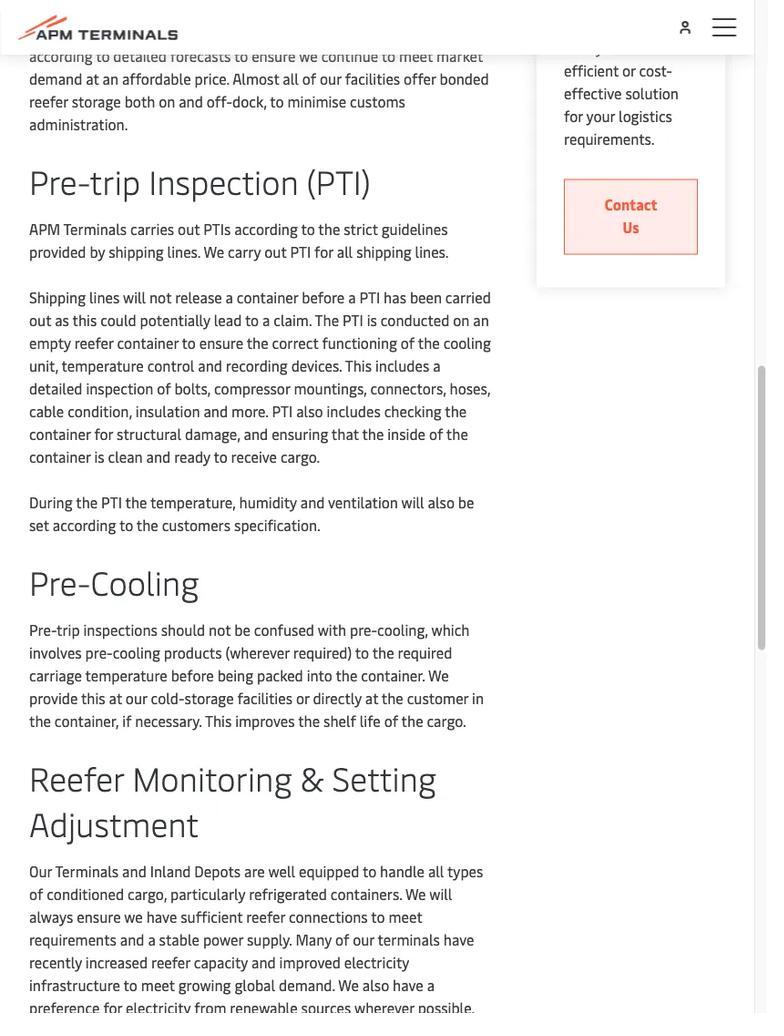 Task type: vqa. For each thing, say whether or not it's contained in the screenshot.
Team
no



Task type: locate. For each thing, give the bounding box(es) containing it.
cold-
[[151, 689, 185, 708]]

sources
[[301, 999, 351, 1013]]

according up carry
[[234, 220, 298, 239]]

will
[[123, 288, 146, 307], [401, 493, 424, 512], [429, 885, 452, 904]]

at up the life
[[365, 689, 378, 708]]

1 horizontal spatial will
[[401, 493, 424, 512]]

contact
[[604, 194, 657, 214]]

1 horizontal spatial out
[[178, 220, 200, 239]]

0 vertical spatial according
[[234, 220, 298, 239]]

trip up carries
[[90, 159, 140, 204]]

shipping down strict
[[356, 242, 412, 262]]

1 horizontal spatial reefer
[[151, 953, 190, 973]]

that
[[332, 425, 359, 444]]

0 vertical spatial pre-
[[350, 620, 377, 640]]

if
[[122, 712, 132, 731]]

0 vertical spatial terminals
[[63, 220, 127, 239]]

0 vertical spatial this
[[345, 356, 372, 376]]

our up if
[[126, 689, 147, 708]]

this up container,
[[81, 689, 105, 708]]

1 horizontal spatial not
[[209, 620, 231, 640]]

lead
[[214, 311, 242, 330]]

before up the
[[302, 288, 345, 307]]

out left "as"
[[29, 311, 51, 330]]

pre- up the apm
[[29, 159, 90, 204]]

out left ptis
[[178, 220, 200, 239]]

of down our
[[29, 885, 43, 904]]

stable
[[159, 930, 200, 950]]

functioning
[[322, 333, 397, 353]]

not up the 'potentially'
[[149, 288, 172, 307]]

customers
[[162, 516, 231, 535]]

out
[[178, 220, 200, 239], [264, 242, 287, 262], [29, 311, 51, 330]]

cooling down inspections
[[113, 643, 160, 663]]

recently
[[29, 953, 82, 973]]

0 horizontal spatial out
[[29, 311, 51, 330]]

this right "as"
[[72, 311, 97, 330]]

pti down clean
[[101, 493, 122, 512]]

1 horizontal spatial according
[[234, 220, 298, 239]]

2 vertical spatial for
[[103, 999, 122, 1013]]

terminals for shipping
[[63, 220, 127, 239]]

we up the customer
[[428, 666, 449, 686]]

our down connections on the bottom of page
[[353, 930, 374, 950]]

shipping down carries
[[109, 242, 164, 262]]

1 horizontal spatial trip
[[90, 159, 140, 204]]

sufficient
[[181, 907, 243, 927]]

humidity
[[239, 493, 297, 512]]

have right the terminals
[[443, 930, 474, 950]]

meet up the terminals
[[389, 907, 422, 927]]

0 vertical spatial meet
[[389, 907, 422, 927]]

temperature up if
[[85, 666, 167, 686]]

0 vertical spatial pre-
[[29, 159, 90, 204]]

of up insulation on the top left of the page
[[157, 379, 171, 399]]

involves
[[29, 643, 82, 663]]

includes up connectors,
[[375, 356, 429, 376]]

0 vertical spatial cooling
[[443, 333, 491, 353]]

1 at from the left
[[109, 689, 122, 708]]

our inside our terminals and inland depots are well equipped to handle all types of conditioned cargo, particularly refrigerated containers. we will always ensure we have sufficient reefer connections to meet requirements and a stable power supply. many of our terminals have recently increased reefer capacity and improved electricity infrastructure to meet growing global demand. we also have a preference for electricity from renewable sources wherever possible.
[[353, 930, 374, 950]]

adjustment
[[29, 802, 199, 846]]

reefer up supply. on the left
[[246, 907, 285, 927]]

to down the 'potentially'
[[182, 333, 196, 353]]

for inside shipping lines will not release a container before a pti has been carried out as this could potentially lead to a claim. the pti is conducted on an empty reefer container to ensure the correct functioning of the cooling unit, temperature control and recording devices. this includes a detailed inspection of bolts, compressor mountings, connectors, hoses, cable condition, insulation and more. pti also includes checking the container for structural damage, and ensuring that the inside of the container is clean and ready to receive cargo.
[[94, 425, 113, 444]]

many
[[296, 930, 332, 950]]

correct
[[272, 333, 318, 353]]

our terminals and inland depots are well equipped to handle all types of conditioned cargo, particularly refrigerated containers. we will always ensure we have sufficient reefer connections to meet requirements and a stable power supply. many of our terminals have recently increased reefer capacity and improved electricity infrastructure to meet growing global demand. we also have a preference for electricity from renewable sources wherever possible.
[[29, 862, 483, 1013]]

to right lead
[[245, 311, 259, 330]]

0 horizontal spatial reefer
[[74, 333, 114, 353]]

been
[[410, 288, 442, 307]]

2 horizontal spatial out
[[264, 242, 287, 262]]

0 vertical spatial for
[[314, 242, 333, 262]]

and inside the during the pti the temperature, humidity and ventilation will also be set according to the customers specification.
[[300, 493, 325, 512]]

0 vertical spatial ensure
[[199, 333, 243, 353]]

of down connections on the bottom of page
[[335, 930, 349, 950]]

we down ptis
[[204, 242, 224, 262]]

carry
[[228, 242, 261, 262]]

includes up that
[[327, 402, 381, 421]]

at up container,
[[109, 689, 122, 708]]

before
[[302, 288, 345, 307], [171, 666, 214, 686]]

pre- up involves
[[29, 620, 56, 640]]

to up pre-cooling on the left bottom
[[119, 516, 133, 535]]

all inside apm terminals carries out ptis according to the strict guidelines provided by shipping lines. we carry out pti for all shipping lines.
[[337, 242, 353, 262]]

trip
[[90, 159, 140, 204], [56, 620, 80, 640]]

packed
[[257, 666, 303, 686]]

terminals for of
[[55, 862, 119, 881]]

also up wherever
[[362, 976, 389, 995]]

0 horizontal spatial this
[[205, 712, 232, 731]]

inspections
[[83, 620, 157, 640]]

before inside pre-trip inspections should not be confused with pre-cooling, which involves pre-cooling products (wherever required) to the required carriage temperature before being packed into the container. we provide this at our cold-storage facilities or directly at the customer in the container, if necessary. this improves the shelf life of the cargo.
[[171, 666, 214, 686]]

ensure down lead
[[199, 333, 243, 353]]

capacity
[[194, 953, 248, 973]]

0 vertical spatial reefer
[[74, 333, 114, 353]]

this
[[345, 356, 372, 376], [205, 712, 232, 731]]

0 vertical spatial is
[[367, 311, 377, 330]]

a left the stable on the bottom left of the page
[[148, 930, 156, 950]]

according inside the during the pti the temperature, humidity and ventilation will also be set according to the customers specification.
[[53, 516, 116, 535]]

infrastructure
[[29, 976, 120, 995]]

according inside apm terminals carries out ptis according to the strict guidelines provided by shipping lines. we carry out pti for all shipping lines.
[[234, 220, 298, 239]]

1 vertical spatial not
[[209, 620, 231, 640]]

also right ventilation
[[428, 493, 455, 512]]

contact us
[[604, 194, 657, 237]]

terminals
[[63, 220, 127, 239], [55, 862, 119, 881]]

0 horizontal spatial meet
[[141, 976, 175, 995]]

depots
[[194, 862, 241, 881]]

at
[[109, 689, 122, 708], [365, 689, 378, 708]]

2 vertical spatial reefer
[[151, 953, 190, 973]]

connections
[[289, 907, 368, 927]]

1 vertical spatial will
[[401, 493, 424, 512]]

for up the
[[314, 242, 333, 262]]

1 vertical spatial according
[[53, 516, 116, 535]]

1 horizontal spatial before
[[302, 288, 345, 307]]

to up the container.
[[355, 643, 369, 663]]

0 horizontal spatial also
[[296, 402, 323, 421]]

cooling down 'on'
[[443, 333, 491, 353]]

0 vertical spatial be
[[458, 493, 474, 512]]

meet
[[389, 907, 422, 927], [141, 976, 175, 995]]

1 horizontal spatial have
[[393, 976, 423, 995]]

0 vertical spatial also
[[296, 402, 323, 421]]

terminals up 'by'
[[63, 220, 127, 239]]

before inside shipping lines will not release a container before a pti has been carried out as this could potentially lead to a claim. the pti is conducted on an empty reefer container to ensure the correct functioning of the cooling unit, temperature control and recording devices. this includes a detailed inspection of bolts, compressor mountings, connectors, hoses, cable condition, insulation and more. pti also includes checking the container for structural damage, and ensuring that the inside of the container is clean and ready to receive cargo.
[[302, 288, 345, 307]]

customer
[[407, 689, 468, 708]]

0 vertical spatial have
[[146, 907, 177, 927]]

trip for inspection
[[90, 159, 140, 204]]

is left clean
[[94, 447, 104, 467]]

1 vertical spatial trip
[[56, 620, 80, 640]]

1 vertical spatial cargo.
[[427, 712, 466, 731]]

will down types
[[429, 885, 452, 904]]

1 pre- from the top
[[29, 159, 90, 204]]

0 horizontal spatial lines.
[[167, 242, 200, 262]]

1 vertical spatial pre-
[[85, 643, 113, 663]]

provide
[[29, 689, 78, 708]]

during
[[29, 493, 73, 512]]

0 vertical spatial this
[[72, 311, 97, 330]]

all
[[337, 242, 353, 262], [428, 862, 444, 881]]

and up 'specification.' at the left of the page
[[300, 493, 325, 512]]

electricity down the terminals
[[344, 953, 409, 973]]

ensure down conditioned
[[77, 907, 121, 927]]

pti up ensuring
[[272, 402, 293, 421]]

0 vertical spatial trip
[[90, 159, 140, 204]]

an
[[473, 311, 489, 330]]

terminals up conditioned
[[55, 862, 119, 881]]

lines. down carries
[[167, 242, 200, 262]]

will inside the during the pti the temperature, humidity and ventilation will also be set according to the customers specification.
[[401, 493, 424, 512]]

carriage
[[29, 666, 82, 686]]

cooling inside pre-trip inspections should not be confused with pre-cooling, which involves pre-cooling products (wherever required) to the required carriage temperature before being packed into the container. we provide this at our cold-storage facilities or directly at the customer in the container, if necessary. this improves the shelf life of the cargo.
[[113, 643, 160, 663]]

pti right carry
[[290, 242, 311, 262]]

cooling inside shipping lines will not release a container before a pti has been carried out as this could potentially lead to a claim. the pti is conducted on an empty reefer container to ensure the correct functioning of the cooling unit, temperature control and recording devices. this includes a detailed inspection of bolts, compressor mountings, connectors, hoses, cable condition, insulation and more. pti also includes checking the container for structural damage, and ensuring that the inside of the container is clean and ready to receive cargo.
[[443, 333, 491, 353]]

0 vertical spatial cargo.
[[281, 447, 320, 467]]

container
[[237, 288, 298, 307], [117, 333, 179, 353], [29, 425, 91, 444], [29, 447, 91, 467]]

0 horizontal spatial all
[[337, 242, 353, 262]]

detailed
[[29, 379, 82, 399]]

apm
[[29, 220, 60, 239]]

of
[[401, 333, 415, 353], [157, 379, 171, 399], [429, 425, 443, 444], [384, 712, 398, 731], [29, 885, 43, 904], [335, 930, 349, 950]]

0 horizontal spatial before
[[171, 666, 214, 686]]

pre- down inspections
[[85, 643, 113, 663]]

provided
[[29, 242, 86, 262]]

trip inside pre-trip inspections should not be confused with pre-cooling, which involves pre-cooling products (wherever required) to the required carriage temperature before being packed into the container. we provide this at our cold-storage facilities or directly at the customer in the container, if necessary. this improves the shelf life of the cargo.
[[56, 620, 80, 640]]

with
[[318, 620, 346, 640]]

0 horizontal spatial our
[[126, 689, 147, 708]]

also up ensuring
[[296, 402, 323, 421]]

be inside the during the pti the temperature, humidity and ventilation will also be set according to the customers specification.
[[458, 493, 474, 512]]

0 horizontal spatial at
[[109, 689, 122, 708]]

to inside apm terminals carries out ptis according to the strict guidelines provided by shipping lines. we carry out pti for all shipping lines.
[[301, 220, 315, 239]]

1 horizontal spatial all
[[428, 862, 444, 881]]

0 vertical spatial will
[[123, 288, 146, 307]]

cooling
[[91, 560, 199, 604]]

1 horizontal spatial electricity
[[344, 953, 409, 973]]

2 horizontal spatial also
[[428, 493, 455, 512]]

0 vertical spatial our
[[126, 689, 147, 708]]

1 vertical spatial all
[[428, 862, 444, 881]]

terminals
[[378, 930, 440, 950]]

and up 'receive'
[[244, 425, 268, 444]]

inland
[[150, 862, 191, 881]]

control
[[147, 356, 194, 376]]

also
[[296, 402, 323, 421], [428, 493, 455, 512], [362, 976, 389, 995]]

before down "products"
[[171, 666, 214, 686]]

is up 'functioning'
[[367, 311, 377, 330]]

apm terminals carries out ptis according to the strict guidelines provided by shipping lines. we carry out pti for all shipping lines.
[[29, 220, 452, 262]]

0 vertical spatial temperature
[[62, 356, 144, 376]]

1 horizontal spatial our
[[353, 930, 374, 950]]

cargo.
[[281, 447, 320, 467], [427, 712, 466, 731]]

shelf
[[323, 712, 356, 731]]

claim.
[[274, 311, 312, 330]]

on
[[453, 311, 469, 330]]

to inside the during the pti the temperature, humidity and ventilation will also be set according to the customers specification.
[[119, 516, 133, 535]]

inspection
[[149, 159, 298, 204]]

electricity down growing
[[126, 999, 191, 1013]]

by
[[90, 242, 105, 262]]

2 horizontal spatial reefer
[[246, 907, 285, 927]]

trip up involves
[[56, 620, 80, 640]]

1 horizontal spatial this
[[345, 356, 372, 376]]

clean
[[108, 447, 143, 467]]

pre- right with
[[350, 620, 377, 640]]

and up "damage,"
[[204, 402, 228, 421]]

will right ventilation
[[401, 493, 424, 512]]

1 vertical spatial for
[[94, 425, 113, 444]]

1 vertical spatial our
[[353, 930, 374, 950]]

this down storage
[[205, 712, 232, 731]]

1 horizontal spatial lines.
[[415, 242, 448, 262]]

pti inside the during the pti the temperature, humidity and ventilation will also be set according to the customers specification.
[[101, 493, 122, 512]]

1 vertical spatial is
[[94, 447, 104, 467]]

have up wherever
[[393, 976, 423, 995]]

0 vertical spatial electricity
[[344, 953, 409, 973]]

also inside our terminals and inland depots are well equipped to handle all types of conditioned cargo, particularly refrigerated containers. we will always ensure we have sufficient reefer connections to meet requirements and a stable power supply. many of our terminals have recently increased reefer capacity and improved electricity infrastructure to meet growing global demand. we also have a preference for electricity from renewable sources wherever possible.
[[362, 976, 389, 995]]

our
[[126, 689, 147, 708], [353, 930, 374, 950]]

1 horizontal spatial at
[[365, 689, 378, 708]]

(wherever
[[225, 643, 290, 663]]

0 horizontal spatial cargo.
[[281, 447, 320, 467]]

1 vertical spatial temperature
[[85, 666, 167, 686]]

1 horizontal spatial also
[[362, 976, 389, 995]]

guidelines
[[381, 220, 448, 239]]

1 horizontal spatial ensure
[[199, 333, 243, 353]]

0 vertical spatial before
[[302, 288, 345, 307]]

pre- down set
[[29, 560, 91, 604]]

condition,
[[68, 402, 132, 421]]

are
[[244, 862, 265, 881]]

pre- inside pre-trip inspections should not be confused with pre-cooling, which involves pre-cooling products (wherever required) to the required carriage temperature before being packed into the container. we provide this at our cold-storage facilities or directly at the customer in the container, if necessary. this improves the shelf life of the cargo.
[[29, 620, 56, 640]]

2 horizontal spatial have
[[443, 930, 474, 950]]

3 pre- from the top
[[29, 620, 56, 640]]

have down cargo,
[[146, 907, 177, 927]]

out right carry
[[264, 242, 287, 262]]

trip for inspections
[[56, 620, 80, 640]]

0 horizontal spatial ensure
[[77, 907, 121, 927]]

2 vertical spatial out
[[29, 311, 51, 330]]

0 horizontal spatial cooling
[[113, 643, 160, 663]]

terminals inside our terminals and inland depots are well equipped to handle all types of conditioned cargo, particularly refrigerated containers. we will always ensure we have sufficient reefer connections to meet requirements and a stable power supply. many of our terminals have recently increased reefer capacity and improved electricity infrastructure to meet growing global demand. we also have a preference for electricity from renewable sources wherever possible.
[[55, 862, 119, 881]]

all left types
[[428, 862, 444, 881]]

2 horizontal spatial will
[[429, 885, 452, 904]]

meet left growing
[[141, 976, 175, 995]]

0 vertical spatial not
[[149, 288, 172, 307]]

out inside shipping lines will not release a container before a pti has been carried out as this could potentially lead to a claim. the pti is conducted on an empty reefer container to ensure the correct functioning of the cooling unit, temperature control and recording devices. this includes a detailed inspection of bolts, compressor mountings, connectors, hoses, cable condition, insulation and more. pti also includes checking the container for structural damage, and ensuring that the inside of the container is clean and ready to receive cargo.
[[29, 311, 51, 330]]

according down during
[[53, 516, 116, 535]]

pti
[[290, 242, 311, 262], [359, 288, 380, 307], [343, 311, 363, 330], [272, 402, 293, 421], [101, 493, 122, 512]]

and down supply. on the left
[[251, 953, 276, 973]]

0 horizontal spatial electricity
[[126, 999, 191, 1013]]

&
[[300, 756, 324, 800]]

cooling,
[[377, 620, 428, 640]]

to left strict
[[301, 220, 315, 239]]

1 vertical spatial also
[[428, 493, 455, 512]]

ensure inside shipping lines will not release a container before a pti has been carried out as this could potentially lead to a claim. the pti is conducted on an empty reefer container to ensure the correct functioning of the cooling unit, temperature control and recording devices. this includes a detailed inspection of bolts, compressor mountings, connectors, hoses, cable condition, insulation and more. pti also includes checking the container for structural damage, and ensuring that the inside of the container is clean and ready to receive cargo.
[[199, 333, 243, 353]]

1 vertical spatial includes
[[327, 402, 381, 421]]

and up cargo,
[[122, 862, 147, 881]]

1 vertical spatial be
[[234, 620, 250, 640]]

release
[[175, 288, 222, 307]]

0 horizontal spatial not
[[149, 288, 172, 307]]

reefer down could
[[74, 333, 114, 353]]

0 horizontal spatial trip
[[56, 620, 80, 640]]

reefer down the stable on the bottom left of the page
[[151, 953, 190, 973]]

will inside our terminals and inland depots are well equipped to handle all types of conditioned cargo, particularly refrigerated containers. we will always ensure we have sufficient reefer connections to meet requirements and a stable power supply. many of our terminals have recently increased reefer capacity and improved electricity infrastructure to meet growing global demand. we also have a preference for electricity from renewable sources wherever possible.
[[429, 885, 452, 904]]

0 horizontal spatial according
[[53, 516, 116, 535]]

0 horizontal spatial will
[[123, 288, 146, 307]]

1 horizontal spatial be
[[458, 493, 474, 512]]

inspection
[[86, 379, 153, 399]]

cargo. down ensuring
[[281, 447, 320, 467]]

2 pre- from the top
[[29, 560, 91, 604]]

terminals inside apm terminals carries out ptis according to the strict guidelines provided by shipping lines. we carry out pti for all shipping lines.
[[63, 220, 127, 239]]

should
[[161, 620, 205, 640]]

2 vertical spatial also
[[362, 976, 389, 995]]

1 horizontal spatial shipping
[[356, 242, 412, 262]]

we
[[204, 242, 224, 262], [428, 666, 449, 686], [405, 885, 426, 904], [338, 976, 359, 995]]

0 horizontal spatial shipping
[[109, 242, 164, 262]]

1 horizontal spatial cooling
[[443, 333, 491, 353]]

2 vertical spatial will
[[429, 885, 452, 904]]

0 horizontal spatial be
[[234, 620, 250, 640]]

will up could
[[123, 288, 146, 307]]

0 vertical spatial all
[[337, 242, 353, 262]]

not up "products"
[[209, 620, 231, 640]]

all down strict
[[337, 242, 353, 262]]

1 horizontal spatial cargo.
[[427, 712, 466, 731]]

have
[[146, 907, 177, 927], [443, 930, 474, 950], [393, 976, 423, 995]]

hoses,
[[450, 379, 490, 399]]

of right inside
[[429, 425, 443, 444]]

lines. down guidelines
[[415, 242, 448, 262]]

for down 'infrastructure'
[[103, 999, 122, 1013]]

0 horizontal spatial pre-
[[85, 643, 113, 663]]

all inside our terminals and inland depots are well equipped to handle all types of conditioned cargo, particularly refrigerated containers. we will always ensure we have sufficient reefer connections to meet requirements and a stable power supply. many of our terminals have recently increased reefer capacity and improved electricity infrastructure to meet growing global demand. we also have a preference for electricity from renewable sources wherever possible.
[[428, 862, 444, 881]]

1 vertical spatial this
[[205, 712, 232, 731]]

cargo. down the customer
[[427, 712, 466, 731]]

1 vertical spatial terminals
[[55, 862, 119, 881]]



Task type: describe. For each thing, give the bounding box(es) containing it.
conducted
[[381, 311, 449, 330]]

container up claim. at left
[[237, 288, 298, 307]]

handle
[[380, 862, 425, 881]]

ensure inside our terminals and inland depots are well equipped to handle all types of conditioned cargo, particularly refrigerated containers. we will always ensure we have sufficient reefer connections to meet requirements and a stable power supply. many of our terminals have recently increased reefer capacity and improved electricity infrastructure to meet growing global demand. we also have a preference for electricity from renewable sources wherever possible.
[[77, 907, 121, 927]]

ptis
[[203, 220, 231, 239]]

connectors,
[[370, 379, 446, 399]]

for inside apm terminals carries out ptis according to the strict guidelines provided by shipping lines. we carry out pti for all shipping lines.
[[314, 242, 333, 262]]

2 shipping from the left
[[356, 242, 412, 262]]

recording
[[226, 356, 288, 376]]

pti inside apm terminals carries out ptis according to the strict guidelines provided by shipping lines. we carry out pti for all shipping lines.
[[290, 242, 311, 262]]

to down increased
[[124, 976, 137, 995]]

containers.
[[331, 885, 402, 904]]

container down cable
[[29, 425, 91, 444]]

improved
[[279, 953, 341, 973]]

products
[[164, 643, 222, 663]]

and down structural
[[146, 447, 171, 467]]

life
[[360, 712, 381, 731]]

1 shipping from the left
[[109, 242, 164, 262]]

and up bolts,
[[198, 356, 222, 376]]

improves
[[235, 712, 295, 731]]

receive
[[231, 447, 277, 467]]

requirements
[[29, 930, 117, 950]]

cargo,
[[128, 885, 167, 904]]

always
[[29, 907, 73, 927]]

this inside pre-trip inspections should not be confused with pre-cooling, which involves pre-cooling products (wherever required) to the required carriage temperature before being packed into the container. we provide this at our cold-storage facilities or directly at the customer in the container, if necessary. this improves the shelf life of the cargo.
[[81, 689, 105, 708]]

we down handle
[[405, 885, 426, 904]]

wherever
[[354, 999, 414, 1013]]

storage
[[185, 689, 234, 708]]

specification.
[[234, 516, 320, 535]]

during the pti the temperature, humidity and ventilation will also be set according to the customers specification.
[[29, 493, 474, 535]]

cargo. inside pre-trip inspections should not be confused with pre-cooling, which involves pre-cooling products (wherever required) to the required carriage temperature before being packed into the container. we provide this at our cold-storage facilities or directly at the customer in the container, if necessary. this improves the shelf life of the cargo.
[[427, 712, 466, 731]]

empty
[[29, 333, 71, 353]]

we inside apm terminals carries out ptis according to the strict guidelines provided by shipping lines. we carry out pti for all shipping lines.
[[204, 242, 224, 262]]

our inside pre-trip inspections should not be confused with pre-cooling, which involves pre-cooling products (wherever required) to the required carriage temperature before being packed into the container. we provide this at our cold-storage facilities or directly at the customer in the container, if necessary. this improves the shelf life of the cargo.
[[126, 689, 147, 708]]

pre- for pre-trip inspection (pti)
[[29, 159, 90, 204]]

1 lines. from the left
[[167, 242, 200, 262]]

temperature,
[[150, 493, 236, 512]]

or
[[296, 689, 309, 708]]

not inside pre-trip inspections should not be confused with pre-cooling, which involves pre-cooling products (wherever required) to the required carriage temperature before being packed into the container. we provide this at our cold-storage facilities or directly at the customer in the container, if necessary. this improves the shelf life of the cargo.
[[209, 620, 231, 640]]

potentially
[[140, 311, 210, 330]]

to up the containers. at the bottom of the page
[[363, 862, 376, 881]]

pti up 'functioning'
[[343, 311, 363, 330]]

1 vertical spatial out
[[264, 242, 287, 262]]

insulation
[[136, 402, 200, 421]]

temperature inside pre-trip inspections should not be confused with pre-cooling, which involves pre-cooling products (wherever required) to the required carriage temperature before being packed into the container. we provide this at our cold-storage facilities or directly at the customer in the container, if necessary. this improves the shelf life of the cargo.
[[85, 666, 167, 686]]

required
[[398, 643, 452, 663]]

not inside shipping lines will not release a container before a pti has been carried out as this could potentially lead to a claim. the pti is conducted on an empty reefer container to ensure the correct functioning of the cooling unit, temperature control and recording devices. this includes a detailed inspection of bolts, compressor mountings, connectors, hoses, cable condition, insulation and more. pti also includes checking the container for structural damage, and ensuring that the inside of the container is clean and ready to receive cargo.
[[149, 288, 172, 307]]

possible.
[[418, 999, 475, 1013]]

for inside our terminals and inland depots are well equipped to handle all types of conditioned cargo, particularly refrigerated containers. we will always ensure we have sufficient reefer connections to meet requirements and a stable power supply. many of our terminals have recently increased reefer capacity and improved electricity infrastructure to meet growing global demand. we also have a preference for electricity from renewable sources wherever possible.
[[103, 999, 122, 1013]]

in
[[472, 689, 484, 708]]

1 horizontal spatial meet
[[389, 907, 422, 927]]

facilities
[[237, 689, 292, 708]]

could
[[100, 311, 136, 330]]

to down the containers. at the bottom of the page
[[371, 907, 385, 927]]

our
[[29, 862, 52, 881]]

this inside pre-trip inspections should not be confused with pre-cooling, which involves pre-cooling products (wherever required) to the required carriage temperature before being packed into the container. we provide this at our cold-storage facilities or directly at the customer in the container, if necessary. this improves the shelf life of the cargo.
[[205, 712, 232, 731]]

container up control
[[117, 333, 179, 353]]

contact us link
[[564, 179, 698, 255]]

1 vertical spatial electricity
[[126, 999, 191, 1013]]

increased
[[85, 953, 148, 973]]

setting
[[332, 756, 436, 800]]

types
[[447, 862, 483, 881]]

1 vertical spatial have
[[443, 930, 474, 950]]

0 horizontal spatial is
[[94, 447, 104, 467]]

this inside shipping lines will not release a container before a pti has been carried out as this could potentially lead to a claim. the pti is conducted on an empty reefer container to ensure the correct functioning of the cooling unit, temperature control and recording devices. this includes a detailed inspection of bolts, compressor mountings, connectors, hoses, cable condition, insulation and more. pti also includes checking the container for structural damage, and ensuring that the inside of the container is clean and ready to receive cargo.
[[345, 356, 372, 376]]

a up possible.
[[427, 976, 435, 995]]

a up lead
[[226, 288, 233, 307]]

temperature inside shipping lines will not release a container before a pti has been carried out as this could potentially lead to a claim. the pti is conducted on an empty reefer container to ensure the correct functioning of the cooling unit, temperature control and recording devices. this includes a detailed inspection of bolts, compressor mountings, connectors, hoses, cable condition, insulation and more. pti also includes checking the container for structural damage, and ensuring that the inside of the container is clean and ready to receive cargo.
[[62, 356, 144, 376]]

particularly
[[170, 885, 245, 904]]

a up connectors,
[[433, 356, 440, 376]]

as
[[55, 311, 69, 330]]

1 vertical spatial reefer
[[246, 907, 285, 927]]

also inside shipping lines will not release a container before a pti has been carried out as this could potentially lead to a claim. the pti is conducted on an empty reefer container to ensure the correct functioning of the cooling unit, temperature control and recording devices. this includes a detailed inspection of bolts, compressor mountings, connectors, hoses, cable condition, insulation and more. pti also includes checking the container for structural damage, and ensuring that the inside of the container is clean and ready to receive cargo.
[[296, 402, 323, 421]]

1 horizontal spatial is
[[367, 311, 377, 330]]

global
[[234, 976, 275, 995]]

pre-trip inspections should not be confused with pre-cooling, which involves pre-cooling products (wherever required) to the required carriage temperature before being packed into the container. we provide this at our cold-storage facilities or directly at the customer in the container, if necessary. this improves the shelf life of the cargo.
[[29, 620, 484, 731]]

we
[[124, 907, 143, 927]]

cable
[[29, 402, 64, 421]]

reefer
[[29, 756, 124, 800]]

we inside pre-trip inspections should not be confused with pre-cooling, which involves pre-cooling products (wherever required) to the required carriage temperature before being packed into the container. we provide this at our cold-storage facilities or directly at the customer in the container, if necessary. this improves the shelf life of the cargo.
[[428, 666, 449, 686]]

which
[[431, 620, 469, 640]]

reefer inside shipping lines will not release a container before a pti has been carried out as this could potentially lead to a claim. the pti is conducted on an empty reefer container to ensure the correct functioning of the cooling unit, temperature control and recording devices. this includes a detailed inspection of bolts, compressor mountings, connectors, hoses, cable condition, insulation and more. pti also includes checking the container for structural damage, and ensuring that the inside of the container is clean and ready to receive cargo.
[[74, 333, 114, 353]]

pti left has
[[359, 288, 380, 307]]

us
[[623, 217, 639, 237]]

power
[[203, 930, 243, 950]]

a left claim. at left
[[262, 311, 270, 330]]

2 lines. from the left
[[415, 242, 448, 262]]

0 vertical spatial includes
[[375, 356, 429, 376]]

be inside pre-trip inspections should not be confused with pre-cooling, which involves pre-cooling products (wherever required) to the required carriage temperature before being packed into the container. we provide this at our cold-storage facilities or directly at the customer in the container, if necessary. this improves the shelf life of the cargo.
[[234, 620, 250, 640]]

unit,
[[29, 356, 58, 376]]

ventilation
[[328, 493, 398, 512]]

structural
[[117, 425, 181, 444]]

also inside the during the pti the temperature, humidity and ventilation will also be set according to the customers specification.
[[428, 493, 455, 512]]

1 vertical spatial meet
[[141, 976, 175, 995]]

container.
[[361, 666, 425, 686]]

into
[[307, 666, 332, 686]]

to inside pre-trip inspections should not be confused with pre-cooling, which involves pre-cooling products (wherever required) to the required carriage temperature before being packed into the container. we provide this at our cold-storage facilities or directly at the customer in the container, if necessary. this improves the shelf life of the cargo.
[[355, 643, 369, 663]]

supply.
[[247, 930, 292, 950]]

the inside apm terminals carries out ptis according to the strict guidelines provided by shipping lines. we carry out pti for all shipping lines.
[[318, 220, 340, 239]]

damage,
[[185, 425, 240, 444]]

refrigerated
[[249, 885, 327, 904]]

ensuring
[[272, 425, 328, 444]]

demand.
[[279, 976, 335, 995]]

and down we on the bottom of the page
[[120, 930, 144, 950]]

of inside pre-trip inspections should not be confused with pre-cooling, which involves pre-cooling products (wherever required) to the required carriage temperature before being packed into the container. we provide this at our cold-storage facilities or directly at the customer in the container, if necessary. this improves the shelf life of the cargo.
[[384, 712, 398, 731]]

monitoring
[[132, 756, 292, 800]]

reefer monitoring & setting adjustment
[[29, 756, 436, 846]]

pre- for pre-trip inspections should not be confused with pre-cooling, which involves pre-cooling products (wherever required) to the required carriage temperature before being packed into the container. we provide this at our cold-storage facilities or directly at the customer in the container, if necessary. this improves the shelf life of the cargo.
[[29, 620, 56, 640]]

well
[[268, 862, 295, 881]]

growing
[[178, 976, 231, 995]]

to down "damage,"
[[214, 447, 227, 467]]

required)
[[293, 643, 352, 663]]

pre- for pre-cooling
[[29, 560, 91, 604]]

1 horizontal spatial pre-
[[350, 620, 377, 640]]

this inside shipping lines will not release a container before a pti has been carried out as this could potentially lead to a claim. the pti is conducted on an empty reefer container to ensure the correct functioning of the cooling unit, temperature control and recording devices. this includes a detailed inspection of bolts, compressor mountings, connectors, hoses, cable condition, insulation and more. pti also includes checking the container for structural damage, and ensuring that the inside of the container is clean and ready to receive cargo.
[[72, 311, 97, 330]]

a left has
[[348, 288, 356, 307]]

renewable
[[230, 999, 298, 1013]]

shipping
[[29, 288, 86, 307]]

cargo. inside shipping lines will not release a container before a pti has been carried out as this could potentially lead to a claim. the pti is conducted on an empty reefer container to ensure the correct functioning of the cooling unit, temperature control and recording devices. this includes a detailed inspection of bolts, compressor mountings, connectors, hoses, cable condition, insulation and more. pti also includes checking the container for structural damage, and ensuring that the inside of the container is clean and ready to receive cargo.
[[281, 447, 320, 467]]

lines
[[89, 288, 120, 307]]

2 vertical spatial have
[[393, 976, 423, 995]]

directly
[[313, 689, 362, 708]]

2 at from the left
[[365, 689, 378, 708]]

from
[[194, 999, 226, 1013]]

more.
[[231, 402, 268, 421]]

container up during
[[29, 447, 91, 467]]

0 horizontal spatial have
[[146, 907, 177, 927]]

strict
[[344, 220, 378, 239]]

0 vertical spatial out
[[178, 220, 200, 239]]

we up sources
[[338, 976, 359, 995]]

will inside shipping lines will not release a container before a pti has been carried out as this could potentially lead to a claim. the pti is conducted on an empty reefer container to ensure the correct functioning of the cooling unit, temperature control and recording devices. this includes a detailed inspection of bolts, compressor mountings, connectors, hoses, cable condition, insulation and more. pti also includes checking the container for structural damage, and ensuring that the inside of the container is clean and ready to receive cargo.
[[123, 288, 146, 307]]

of down conducted
[[401, 333, 415, 353]]

(pti)
[[307, 159, 371, 204]]

confused
[[254, 620, 314, 640]]

preference
[[29, 999, 100, 1013]]



